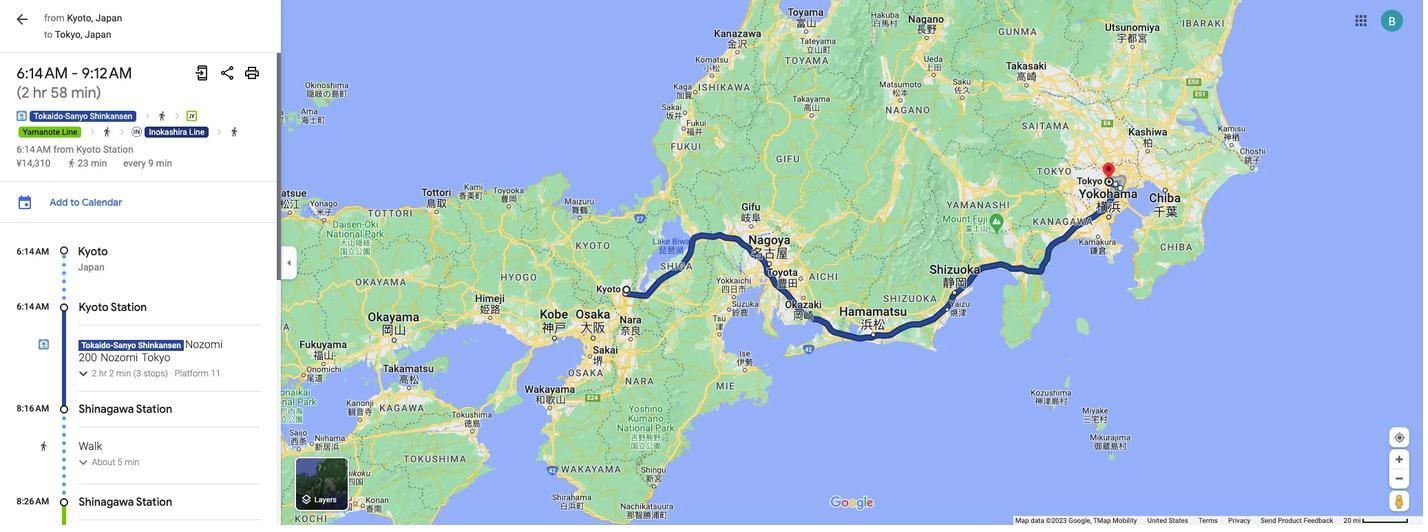 Task type: describe. For each thing, give the bounding box(es) containing it.
1 vertical spatial walk image
[[39, 441, 49, 452]]

kyoto for kyoto station
[[79, 301, 108, 315]]

shinagawa station for 8:16 am
[[79, 403, 172, 417]]

0 vertical spatial japan
[[96, 12, 122, 23]]

sanyo for shinkansen icon
[[65, 112, 88, 121]]

2 horizontal spatial , then image
[[214, 127, 225, 137]]

map
[[1015, 517, 1029, 525]]

every
[[123, 158, 146, 169]]

shinkansen image
[[39, 339, 49, 350]]

google maps element
[[0, 0, 1423, 525]]

feedback
[[1304, 517, 1333, 525]]

kyoto,
[[67, 12, 93, 23]]

1 vertical spatial japan
[[85, 29, 111, 40]]

20 mi
[[1344, 517, 1361, 525]]

station for 8:26 am
[[136, 496, 172, 509]]

-
[[71, 64, 78, 83]]

( inside 6:14 am - 9:12 am ( 2 hr 58 min )
[[17, 83, 21, 103]]

line for inokashira line
[[189, 127, 204, 137]]

google,
[[1069, 517, 1092, 525]]

zoom in image
[[1394, 454, 1404, 465]]

tokaido- for shinkansen image
[[81, 341, 113, 350]]

tmap
[[1093, 517, 1111, 525]]

show your location image
[[1393, 432, 1406, 444]]

1 vertical spatial , then image
[[87, 127, 98, 137]]

yamanote
[[23, 127, 60, 137]]

united states
[[1147, 517, 1188, 525]]

mi
[[1353, 517, 1361, 525]]

to inside button
[[70, 196, 80, 209]]

min left 3 on the left bottom of the page
[[116, 368, 131, 379]]

1 horizontal spatial hr
[[99, 368, 107, 379]]

9:12 am
[[82, 64, 132, 83]]

walk
[[79, 440, 102, 453]]

2 horizontal spatial 2
[[109, 368, 114, 379]]

shinkansen for shinkansen icon
[[90, 112, 132, 121]]

min right 9
[[156, 158, 172, 169]]

23 min
[[78, 158, 107, 169]]

map data ©2023 google, tmap mobility
[[1015, 517, 1137, 525]]

4 6:14 am from the top
[[17, 302, 49, 312]]

tokyo,
[[55, 29, 82, 40]]

kyoto station
[[79, 301, 147, 315]]

5
[[117, 457, 122, 467]]

send
[[1261, 517, 1276, 525]]

united states button
[[1147, 516, 1188, 525]]

3
[[136, 368, 141, 379]]

directions from kyoto, japan to tokyo, japan region
[[0, 53, 281, 525]]

about
[[92, 457, 115, 467]]

from kyoto, japan to tokyo, japan
[[44, 12, 122, 40]]

3 6:14 am from the top
[[17, 246, 49, 257]]

japan inside kyoto japan
[[78, 262, 105, 273]]

platform
[[175, 368, 209, 379]]

privacy button
[[1228, 516, 1250, 525]]

8:16 am
[[17, 403, 49, 414]]

google account: brad klo  
(klobrad84@gmail.com) image
[[1381, 9, 1403, 31]]

0 vertical spatial , then image
[[142, 111, 153, 121]]

6:14 am inside 6:14 am from kyoto station ¥14,310
[[17, 144, 51, 155]]

states
[[1169, 517, 1188, 525]]

station for 8:16 am
[[136, 403, 172, 417]]

every 9 min
[[123, 158, 172, 169]]

privacy
[[1228, 517, 1250, 525]]

shinkansen for shinkansen image
[[138, 341, 181, 350]]



Task type: vqa. For each thing, say whether or not it's contained in the screenshot.
Japan inside the kyoto japan
yes



Task type: locate. For each thing, give the bounding box(es) containing it.
station inside 6:14 am from kyoto station ¥14,310
[[103, 144, 133, 155]]

nozomi
[[185, 338, 223, 351], [100, 351, 138, 364]]

shinagawa station down 5
[[79, 496, 172, 509]]

1 6:14 am from the top
[[17, 64, 68, 83]]

sanyo
[[65, 112, 88, 121], [113, 341, 136, 350]]

1 horizontal spatial , then image
[[172, 111, 182, 121]]

train image
[[187, 111, 197, 121], [132, 127, 142, 137]]

japan right kyoto,
[[96, 12, 122, 23]]

train image up inokashira line
[[187, 111, 197, 121]]

0 horizontal spatial line
[[62, 127, 77, 137]]

station down stops)
[[136, 403, 172, 417]]

kyoto down kyoto japan
[[79, 301, 108, 315]]

2 vertical spatial kyoto
[[79, 301, 108, 315]]

station
[[103, 144, 133, 155], [111, 301, 147, 315], [136, 403, 172, 417], [136, 496, 172, 509]]

stops)
[[143, 368, 168, 379]]

tokaido- for shinkansen icon
[[34, 112, 65, 121]]

(
[[17, 83, 21, 103], [133, 368, 136, 379]]

shinagawa for 8:26 am
[[79, 496, 134, 509]]

about 5 min
[[92, 457, 139, 467]]

1 vertical spatial shinagawa station
[[79, 496, 172, 509]]

200
[[79, 351, 97, 364]]

0 vertical spatial to
[[44, 29, 53, 40]]

send product feedback button
[[1261, 516, 1333, 525]]

2 line from the left
[[189, 127, 204, 137]]

1 horizontal spatial train image
[[187, 111, 197, 121]]

train image left inokashira
[[132, 127, 142, 137]]

9
[[148, 158, 154, 169]]

0 horizontal spatial shinkansen
[[90, 112, 132, 121]]

station up every
[[103, 144, 133, 155]]

tokyo
[[141, 351, 170, 364]]

6:14 am left kyoto japan
[[17, 246, 49, 257]]

main content
[[0, 0, 281, 525]]

nozomi 200
[[79, 338, 223, 364]]

, then image up every
[[117, 127, 127, 137]]

tokaido- up yamanote line
[[34, 112, 65, 121]]

min right 5
[[125, 457, 139, 467]]

·
[[170, 368, 172, 379]]

0 vertical spatial kyoto
[[76, 144, 101, 155]]

2 up shinkansen icon
[[21, 83, 29, 103]]

1 shinagawa station from the top
[[79, 403, 172, 417]]

train image for yamanote line
[[187, 111, 197, 121]]

collapse side panel image
[[282, 255, 297, 270]]

footer
[[1015, 516, 1344, 525]]

1 horizontal spatial , then image
[[142, 111, 153, 121]]

hr left 58
[[33, 83, 47, 103]]

nozomi tokyo
[[100, 351, 170, 364]]

6:14 am inside 6:14 am - 9:12 am ( 2 hr 58 min )
[[17, 64, 68, 83]]

1 horizontal spatial line
[[189, 127, 204, 137]]

nozomi up 3 on the left bottom of the page
[[100, 351, 138, 364]]

station down about 5 min
[[136, 496, 172, 509]]

from up tokyo,
[[44, 12, 65, 23]]

1 horizontal spatial tokaido-
[[81, 341, 113, 350]]

( down nozomi tokyo
[[133, 368, 136, 379]]

, then image right inokashira line
[[214, 127, 225, 137]]

2 left 3 on the left bottom of the page
[[109, 368, 114, 379]]

1 horizontal spatial sanyo
[[113, 341, 136, 350]]

0 vertical spatial walk image
[[229, 127, 240, 137]]

nozomi for nozomi 200
[[185, 338, 223, 351]]

20
[[1344, 517, 1351, 525]]

1 vertical spatial train image
[[132, 127, 142, 137]]

shinagawa up walk
[[79, 403, 134, 417]]

tokaido-sanyo shinkansen
[[34, 112, 132, 121], [81, 341, 181, 350]]

)
[[96, 83, 101, 103]]

tokaido-sanyo shinkansen up nozomi tokyo
[[81, 341, 181, 350]]

train image for inokashira line
[[132, 127, 142, 137]]

japan up kyoto station
[[78, 262, 105, 273]]

walking image
[[67, 159, 77, 168]]

sanyo up nozomi tokyo
[[113, 341, 136, 350]]

kyoto up 23 min
[[76, 144, 101, 155]]

station for 6:14 am
[[111, 301, 147, 315]]

shinkansen image
[[17, 111, 27, 121]]

layers
[[314, 496, 337, 505]]

inokashira
[[149, 127, 187, 137]]

, then image up inokashira
[[142, 111, 153, 121]]

terms
[[1199, 517, 1218, 525]]

2 down 200
[[92, 368, 97, 379]]

1 line from the left
[[62, 127, 77, 137]]

6:14 am from kyoto station ¥14,310
[[17, 144, 133, 169]]

walk image up 23 min
[[102, 127, 112, 137]]

tokaido-sanyo shinkansen for shinkansen icon
[[34, 112, 132, 121]]

1 horizontal spatial (
[[133, 368, 136, 379]]

min inside 6:14 am - 9:12 am ( 2 hr 58 min )
[[71, 83, 96, 103]]

kyoto japan
[[78, 245, 108, 273]]

from
[[44, 12, 65, 23], [53, 144, 74, 155]]

0 vertical spatial train image
[[187, 111, 197, 121]]

8:26 am
[[17, 496, 49, 507]]

1 vertical spatial (
[[133, 368, 136, 379]]

1 horizontal spatial walk image
[[157, 111, 167, 121]]

1 vertical spatial to
[[70, 196, 80, 209]]

, then image up 6:14 am from kyoto station ¥14,310 at the top
[[87, 127, 98, 137]]

kyoto
[[76, 144, 101, 155], [78, 245, 108, 259], [79, 301, 108, 315]]

footer inside google maps element
[[1015, 516, 1344, 525]]

add to calendar
[[50, 196, 122, 209]]

0 horizontal spatial tokaido-
[[34, 112, 65, 121]]

0 vertical spatial walk image
[[157, 111, 167, 121]]

add to calendar button
[[43, 190, 129, 215]]

1 vertical spatial shinkansen
[[138, 341, 181, 350]]

walk image up inokashira
[[157, 111, 167, 121]]

yamanote line
[[23, 127, 77, 137]]

shinagawa station
[[79, 403, 172, 417], [79, 496, 172, 509]]

0 vertical spatial from
[[44, 12, 65, 23]]

united
[[1147, 517, 1167, 525]]

kyoto inside 6:14 am from kyoto station ¥14,310
[[76, 144, 101, 155]]

2 6:14 am from the top
[[17, 144, 51, 155]]

0 horizontal spatial , then image
[[87, 127, 98, 137]]

2
[[21, 83, 29, 103], [92, 368, 97, 379], [109, 368, 114, 379]]

hr inside 6:14 am - 9:12 am ( 2 hr 58 min )
[[33, 83, 47, 103]]

to inside from kyoto, japan to tokyo, japan
[[44, 29, 53, 40]]

line right inokashira
[[189, 127, 204, 137]]

to left tokyo,
[[44, 29, 53, 40]]

nozomi up 11
[[185, 338, 223, 351]]

shinagawa station for 8:26 am
[[79, 496, 172, 509]]

0 vertical spatial tokaido-
[[34, 112, 65, 121]]

calendar
[[82, 196, 122, 209]]

1 horizontal spatial 2
[[92, 368, 97, 379]]

¥14,310
[[17, 158, 51, 169]]

tokaido-sanyo shinkansen down )
[[34, 112, 132, 121]]

mobility
[[1113, 517, 1137, 525]]

min right 23
[[91, 158, 107, 169]]

hr
[[33, 83, 47, 103], [99, 368, 107, 379]]

6:14 am left -
[[17, 64, 68, 83]]

2 hr 2 min ( 3 stops) · platform 11
[[92, 368, 221, 379]]

station up nozomi 200
[[111, 301, 147, 315]]

0 horizontal spatial 2
[[21, 83, 29, 103]]

1 vertical spatial tokaido-sanyo shinkansen
[[81, 341, 181, 350]]

23
[[78, 158, 89, 169]]

shinagawa station down 3 on the left bottom of the page
[[79, 403, 172, 417]]

0 horizontal spatial , then image
[[117, 127, 127, 137]]

from inside from kyoto, japan to tokyo, japan
[[44, 12, 65, 23]]

1 vertical spatial tokaido-
[[81, 341, 113, 350]]

1 vertical spatial shinagawa
[[79, 496, 134, 509]]

line
[[62, 127, 77, 137], [189, 127, 204, 137]]

0 vertical spatial (
[[17, 83, 21, 103]]

0 horizontal spatial nozomi
[[100, 351, 138, 364]]

2 shinagawa from the top
[[79, 496, 134, 509]]

nozomi inside nozomi 200
[[185, 338, 223, 351]]

line up 6:14 am from kyoto station ¥14,310 at the top
[[62, 127, 77, 137]]

1 horizontal spatial walk image
[[229, 127, 240, 137]]

hr left 3 on the left bottom of the page
[[99, 368, 107, 379]]

0 vertical spatial shinagawa
[[79, 403, 134, 417]]

walk image
[[229, 127, 240, 137], [39, 441, 49, 452]]

shinkansen up tokyo
[[138, 341, 181, 350]]

0 horizontal spatial walk image
[[102, 127, 112, 137]]

shinagawa down about
[[79, 496, 134, 509]]

1 horizontal spatial nozomi
[[185, 338, 223, 351]]

to
[[44, 29, 53, 40], [70, 196, 80, 209]]

0 horizontal spatial to
[[44, 29, 53, 40]]

min
[[71, 83, 96, 103], [91, 158, 107, 169], [156, 158, 172, 169], [116, 368, 131, 379], [125, 457, 139, 467]]

0 vertical spatial shinkansen
[[90, 112, 132, 121]]

0 vertical spatial sanyo
[[65, 112, 88, 121]]

data
[[1031, 517, 1044, 525]]

send product feedback
[[1261, 517, 1333, 525]]

kyoto for kyoto japan
[[78, 245, 108, 259]]

0 vertical spatial hr
[[33, 83, 47, 103]]

0 horizontal spatial sanyo
[[65, 112, 88, 121]]

sanyo for shinkansen image
[[113, 341, 136, 350]]

footer containing map data ©2023 google, tmap mobility
[[1015, 516, 1344, 525]]

japan down kyoto,
[[85, 29, 111, 40]]

20 mi button
[[1344, 517, 1409, 525]]

terms button
[[1199, 516, 1218, 525]]

tokaido- up 200
[[81, 341, 113, 350]]

6:14 am up shinkansen image
[[17, 302, 49, 312]]

©2023
[[1046, 517, 1067, 525]]

japan
[[96, 12, 122, 23], [85, 29, 111, 40], [78, 262, 105, 273]]

1 horizontal spatial shinkansen
[[138, 341, 181, 350]]

( up shinkansen icon
[[17, 83, 21, 103]]

, then image up inokashira line
[[172, 111, 182, 121]]

, then image
[[172, 111, 182, 121], [117, 127, 127, 137], [214, 127, 225, 137]]

1 vertical spatial hr
[[99, 368, 107, 379]]

tokaido-
[[34, 112, 65, 121], [81, 341, 113, 350]]

walk image right inokashira line
[[229, 127, 240, 137]]

58
[[51, 83, 68, 103]]

0 horizontal spatial (
[[17, 83, 21, 103]]

0 vertical spatial tokaido-sanyo shinkansen
[[34, 112, 132, 121]]

shinkansen down )
[[90, 112, 132, 121]]

add
[[50, 196, 68, 209]]

shinagawa
[[79, 403, 134, 417], [79, 496, 134, 509]]

nozomi for nozomi tokyo
[[100, 351, 138, 364]]

6:14 am - 9:12 am ( 2 hr 58 min )
[[17, 64, 132, 103]]

2 shinagawa station from the top
[[79, 496, 172, 509]]

walk image
[[157, 111, 167, 121], [102, 127, 112, 137]]

product
[[1278, 517, 1302, 525]]

0 vertical spatial shinagawa station
[[79, 403, 172, 417]]

1 vertical spatial walk image
[[102, 127, 112, 137]]

kyoto down add to calendar button
[[78, 245, 108, 259]]

1 vertical spatial from
[[53, 144, 74, 155]]

0 horizontal spatial walk image
[[39, 441, 49, 452]]

, then image
[[142, 111, 153, 121], [87, 127, 98, 137]]

show street view coverage image
[[1389, 491, 1409, 512]]

tokaido-sanyo shinkansen for shinkansen image
[[81, 341, 181, 350]]

from inside 6:14 am from kyoto station ¥14,310
[[53, 144, 74, 155]]

6:14 am up '¥14,310' on the top left
[[17, 144, 51, 155]]

main content containing 6:14 am
[[0, 0, 281, 525]]

shinagawa for 8:16 am
[[79, 403, 134, 417]]

1 shinagawa from the top
[[79, 403, 134, 417]]

1 horizontal spatial to
[[70, 196, 80, 209]]

2 vertical spatial japan
[[78, 262, 105, 273]]

line for yamanote line
[[62, 127, 77, 137]]

6:14 am
[[17, 64, 68, 83], [17, 144, 51, 155], [17, 246, 49, 257], [17, 302, 49, 312]]

11
[[211, 368, 221, 379]]

from up walking icon
[[53, 144, 74, 155]]

0 horizontal spatial train image
[[132, 127, 142, 137]]

0 horizontal spatial hr
[[33, 83, 47, 103]]

walk image down the 8:16 am
[[39, 441, 49, 452]]

inokashira line
[[149, 127, 204, 137]]

to right add
[[70, 196, 80, 209]]

1 vertical spatial kyoto
[[78, 245, 108, 259]]

sanyo down 58
[[65, 112, 88, 121]]

shinkansen
[[90, 112, 132, 121], [138, 341, 181, 350]]

min right 58
[[71, 83, 96, 103]]

zoom out image
[[1394, 474, 1404, 484]]

1 vertical spatial sanyo
[[113, 341, 136, 350]]

2 inside 6:14 am - 9:12 am ( 2 hr 58 min )
[[21, 83, 29, 103]]



